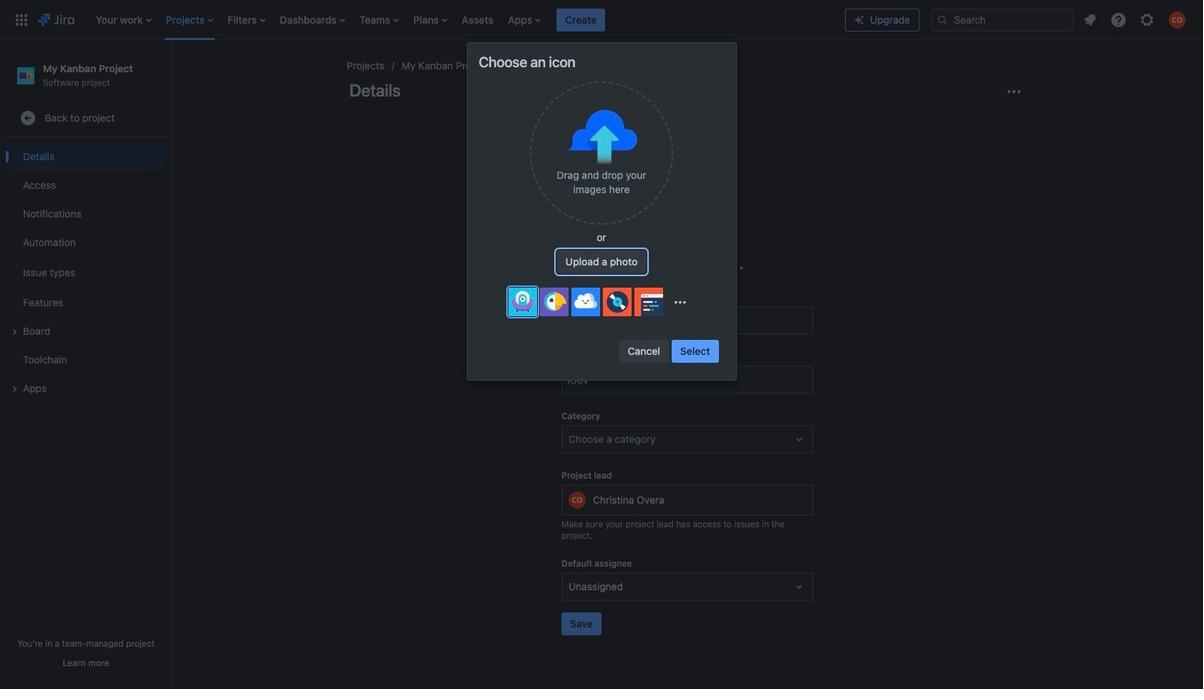 Task type: vqa. For each thing, say whether or not it's contained in the screenshot.
:face_with_monocle: image
no



Task type: describe. For each thing, give the bounding box(es) containing it.
drag and drop your images here element
[[542, 169, 662, 197]]

search image
[[937, 14, 948, 25]]

sidebar element
[[0, 40, 172, 690]]

group inside sidebar element
[[6, 138, 166, 408]]

open image
[[791, 431, 808, 448]]

1 horizontal spatial list
[[1077, 7, 1195, 33]]

upload image image
[[566, 109, 637, 165]]

0 horizontal spatial list
[[89, 0, 845, 40]]

show more image
[[669, 291, 692, 314]]

primary element
[[9, 0, 845, 40]]

select a default avatar option group
[[509, 288, 666, 317]]



Task type: locate. For each thing, give the bounding box(es) containing it.
banner
[[0, 0, 1203, 40]]

jira image
[[37, 11, 74, 28], [37, 11, 74, 28]]

Search field
[[931, 8, 1074, 31]]

None search field
[[931, 8, 1074, 31]]

list
[[89, 0, 845, 40], [1077, 7, 1195, 33]]

list item inside list
[[504, 8, 545, 31]]

project avatar image
[[642, 120, 733, 212]]

list item
[[92, 0, 156, 40], [162, 0, 218, 40], [223, 0, 270, 40], [275, 0, 350, 40], [355, 0, 403, 40], [409, 0, 452, 40], [557, 0, 606, 40], [504, 8, 545, 31]]

1 horizontal spatial group
[[619, 340, 719, 363]]

None field
[[563, 308, 812, 334], [563, 368, 812, 393], [563, 308, 812, 334], [563, 368, 812, 393]]

dialog
[[467, 43, 736, 380]]

group
[[6, 138, 166, 408], [619, 340, 719, 363]]

open image
[[791, 579, 808, 596]]

0 horizontal spatial group
[[6, 138, 166, 408]]



